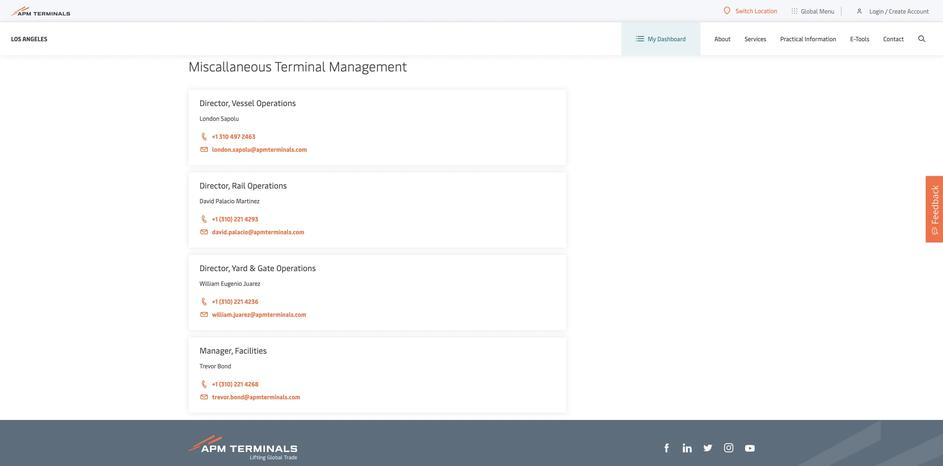 Task type: vqa. For each thing, say whether or not it's contained in the screenshot.


Task type: locate. For each thing, give the bounding box(es) containing it.
1 (310) from the top
[[219, 215, 233, 223]]

2 (310) from the top
[[219, 298, 233, 306]]

1 director, from the top
[[200, 97, 230, 108]]

london
[[200, 114, 220, 122]]

global menu
[[802, 7, 835, 15]]

221 left 4268
[[234, 380, 243, 388]]

2 vertical spatial (310)
[[219, 380, 233, 388]]

e-
[[851, 35, 856, 43]]

0 vertical spatial (310)
[[219, 215, 233, 223]]

facebook image
[[663, 444, 671, 453]]

221 inside +1 (310) 221 4236 link
[[234, 298, 243, 306]]

221 left 4236
[[234, 298, 243, 306]]

4293
[[245, 215, 259, 223]]

rail
[[232, 180, 246, 191]]

operations right "gate"
[[277, 263, 316, 274]]

(310)
[[219, 215, 233, 223], [219, 298, 233, 306], [219, 380, 233, 388]]

1 221 from the top
[[234, 215, 243, 223]]

2 vertical spatial 221
[[234, 380, 243, 388]]

+1 (310) 221 4293
[[212, 215, 259, 223]]

contact button
[[884, 22, 905, 55]]

0 vertical spatial operations
[[257, 97, 296, 108]]

221 inside +1 (310) 221 4268 link
[[234, 380, 243, 388]]

yard
[[232, 263, 248, 274]]

martinez
[[236, 197, 260, 205]]

+1 left 562 on the top left of page
[[212, 15, 218, 23]]

account
[[908, 7, 930, 15]]

2 +1 from the top
[[212, 132, 218, 141]]

trevor.bond@apmterminals.com link
[[200, 393, 555, 402]]

director, up london sapolu
[[200, 97, 230, 108]]

221
[[234, 215, 243, 223], [234, 298, 243, 306], [234, 380, 243, 388]]

+1 down 'trevor bond'
[[212, 380, 218, 388]]

operations up martinez
[[248, 180, 287, 191]]

221 left 4293 at the top
[[234, 215, 243, 223]]

1 vertical spatial (310)
[[219, 298, 233, 306]]

gate
[[258, 263, 275, 274]]

location
[[755, 7, 778, 15]]

global
[[802, 7, 819, 15]]

instagram image
[[725, 444, 734, 453]]

(310) down william eugenio juarez
[[219, 298, 233, 306]]

trevor
[[200, 362, 216, 370]]

+1 (310) 221 4293 link
[[200, 215, 555, 224]]

london sapolu
[[200, 114, 239, 122]]

+1 for director, vessel operations
[[212, 132, 218, 141]]

feedback button
[[926, 176, 944, 242]]

2 vertical spatial operations
[[277, 263, 316, 274]]

1 +1 from the top
[[212, 15, 218, 23]]

manager,
[[200, 345, 233, 356]]

9925
[[243, 15, 256, 23]]

+1 down the david
[[212, 215, 218, 223]]

operations
[[257, 97, 296, 108], [248, 180, 287, 191], [277, 263, 316, 274]]

director, for director, vessel operations
[[200, 97, 230, 108]]

+1 down william
[[212, 298, 218, 306]]

david palacio martinez
[[200, 197, 260, 205]]

management
[[329, 57, 407, 75]]

1 vertical spatial director,
[[200, 180, 230, 191]]

apmt footer logo image
[[189, 435, 297, 461]]

+1 562 824 9925
[[212, 15, 256, 23]]

my dashboard button
[[636, 22, 686, 55]]

(310) for facilities
[[219, 380, 233, 388]]

(310) for rail
[[219, 215, 233, 223]]

los angeles
[[11, 34, 47, 43]]

221 for &
[[234, 298, 243, 306]]

operations right vessel
[[257, 97, 296, 108]]

director,
[[200, 97, 230, 108], [200, 180, 230, 191], [200, 263, 230, 274]]

sapolu
[[221, 114, 239, 122]]

+1 left 310 on the left of the page
[[212, 132, 218, 141]]

0 vertical spatial director,
[[200, 97, 230, 108]]

login / create account
[[870, 7, 930, 15]]

london.sapolu@apmterminals.com link
[[200, 145, 555, 154]]

shape link
[[663, 443, 671, 453]]

+1 (310) 221 4268 link
[[200, 380, 555, 389]]

562
[[219, 15, 229, 23]]

221 inside the +1 (310) 221 4293 link
[[234, 215, 243, 223]]

(310) down palacio
[[219, 215, 233, 223]]

(310) down bond
[[219, 380, 233, 388]]

global menu button
[[785, 0, 842, 22]]

+1 310 497 2463 link
[[200, 132, 555, 142]]

2 director, from the top
[[200, 180, 230, 191]]

eugenio
[[221, 280, 242, 288]]

miscallaneous terminal management
[[189, 57, 407, 75]]

switch location
[[736, 7, 778, 15]]

linkedin image
[[683, 444, 692, 453]]

twitter image
[[704, 444, 713, 453]]

1 vertical spatial 221
[[234, 298, 243, 306]]

my
[[648, 35, 656, 43]]

director, up the david
[[200, 180, 230, 191]]

1 vertical spatial operations
[[248, 180, 287, 191]]

about button
[[715, 22, 731, 55]]

my dashboard
[[648, 35, 686, 43]]

2 vertical spatial director,
[[200, 263, 230, 274]]

3 221 from the top
[[234, 380, 243, 388]]

2 221 from the top
[[234, 298, 243, 306]]

director, rail operations
[[200, 180, 287, 191]]

3 (310) from the top
[[219, 380, 233, 388]]

3 director, from the top
[[200, 263, 230, 274]]

services
[[745, 35, 767, 43]]

5 +1 from the top
[[212, 380, 218, 388]]

william.juarez@apmterminals.com link
[[200, 310, 555, 319]]

bond
[[218, 362, 231, 370]]

practical information button
[[781, 22, 837, 55]]

los
[[11, 34, 21, 43]]

david.palacio@apmterminals.com link
[[200, 228, 555, 237]]

+1 (310) 221 4236 link
[[200, 297, 555, 307]]

about
[[715, 35, 731, 43]]

3 +1 from the top
[[212, 215, 218, 223]]

dashboard
[[658, 35, 686, 43]]

director, up william
[[200, 263, 230, 274]]

+1 (310) 221 4236
[[212, 298, 259, 306]]

london.sapolu@apmterminals.com
[[212, 145, 307, 153]]

fill 44 link
[[704, 443, 713, 453]]

instagram link
[[725, 443, 734, 453]]

director, for director, yard & gate operations
[[200, 263, 230, 274]]

+1
[[212, 15, 218, 23], [212, 132, 218, 141], [212, 215, 218, 223], [212, 298, 218, 306], [212, 380, 218, 388]]

4 +1 from the top
[[212, 298, 218, 306]]

0 vertical spatial 221
[[234, 215, 243, 223]]



Task type: describe. For each thing, give the bounding box(es) containing it.
e-tools button
[[851, 22, 870, 55]]

william.juarez@apmterminals.com
[[212, 311, 307, 319]]

2463
[[242, 132, 256, 141]]

menu
[[820, 7, 835, 15]]

miscallaneous
[[189, 57, 272, 75]]

william eugenio juarez
[[200, 280, 261, 288]]

information
[[805, 35, 837, 43]]

terminal
[[275, 57, 326, 75]]

david
[[200, 197, 214, 205]]

los angeles link
[[11, 34, 47, 43]]

e-tools
[[851, 35, 870, 43]]

+1 (310) 221 4268
[[212, 380, 259, 388]]

trevor bond
[[200, 362, 231, 370]]

/
[[886, 7, 888, 15]]

310
[[219, 132, 229, 141]]

login
[[870, 7, 885, 15]]

palacio
[[216, 197, 235, 205]]

you tube link
[[746, 443, 755, 453]]

+1 310 497 2463
[[212, 132, 256, 141]]

trevor.bond@apmterminals.com
[[212, 393, 300, 401]]

(310) for yard
[[219, 298, 233, 306]]

director, yard & gate operations
[[200, 263, 316, 274]]

feedback
[[929, 185, 942, 224]]

+1 562 824 9925 link
[[200, 14, 555, 24]]

switch location button
[[724, 7, 778, 15]]

4268
[[245, 380, 259, 388]]

director, for director, rail operations
[[200, 180, 230, 191]]

221 for operations
[[234, 215, 243, 223]]

practical
[[781, 35, 804, 43]]

vessel
[[232, 97, 255, 108]]

facilities
[[235, 345, 267, 356]]

824
[[231, 15, 241, 23]]

angeles
[[22, 34, 47, 43]]

switch
[[736, 7, 754, 15]]

contact
[[884, 35, 905, 43]]

+1 for director, yard & gate operations
[[212, 298, 218, 306]]

tools
[[856, 35, 870, 43]]

+1 for manager, facilities
[[212, 380, 218, 388]]

youtube image
[[746, 445, 755, 452]]

497
[[230, 132, 240, 141]]

manager, facilities
[[200, 345, 267, 356]]

create
[[890, 7, 907, 15]]

+1 for director, rail operations
[[212, 215, 218, 223]]

operations for director, rail operations
[[248, 180, 287, 191]]

operations for director, vessel operations
[[257, 97, 296, 108]]

&
[[250, 263, 256, 274]]

linkedin__x28_alt_x29__3_ link
[[683, 443, 692, 453]]

william
[[200, 280, 220, 288]]

services button
[[745, 22, 767, 55]]

director, vessel operations
[[200, 97, 296, 108]]

david.palacio@apmterminals.com
[[212, 228, 304, 236]]

4236
[[245, 298, 259, 306]]

practical information
[[781, 35, 837, 43]]

juarez
[[243, 280, 261, 288]]

login / create account link
[[857, 0, 930, 22]]



